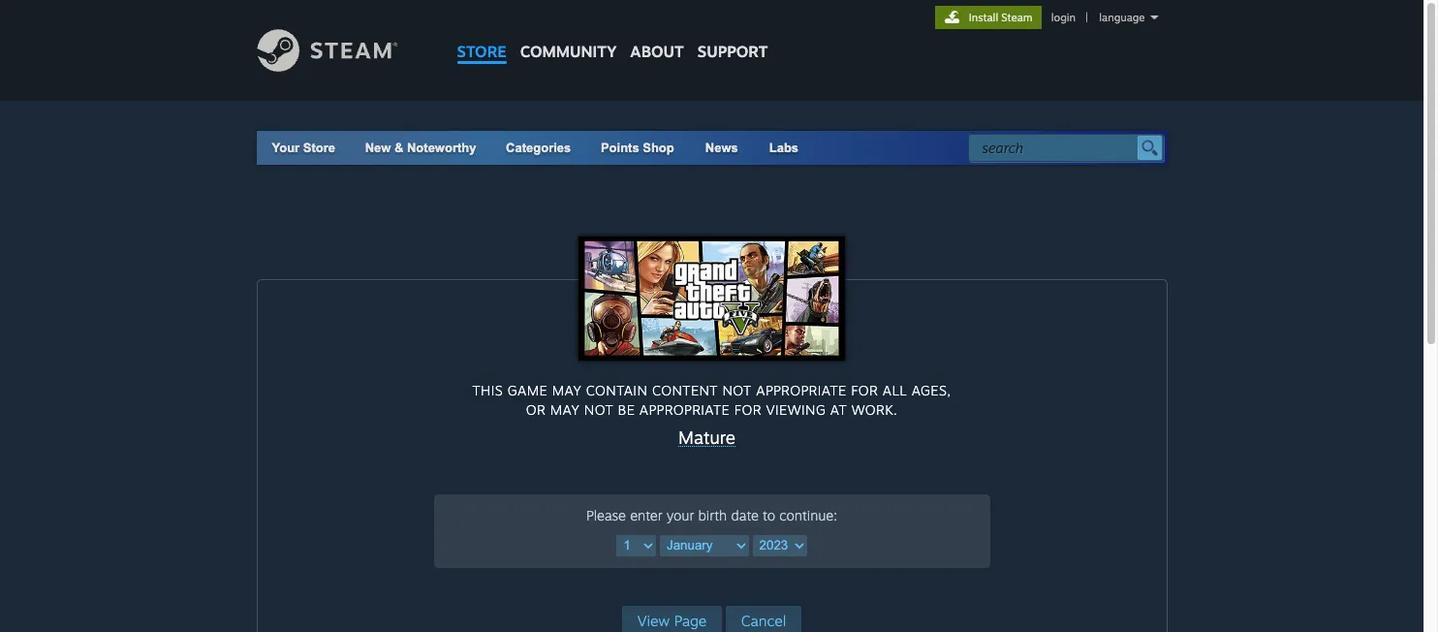 Task type: describe. For each thing, give the bounding box(es) containing it.
1 vertical spatial for
[[735, 401, 762, 418]]

points shop
[[601, 141, 674, 155]]

steam
[[1002, 11, 1033, 24]]

content
[[652, 382, 718, 398]]

contain
[[586, 382, 648, 398]]

shop
[[643, 141, 674, 155]]

your store
[[272, 141, 335, 155]]

0 horizontal spatial appropriate
[[640, 401, 730, 418]]

or
[[526, 401, 546, 418]]

install
[[969, 11, 999, 24]]

new
[[365, 141, 391, 155]]

0 horizontal spatial not
[[584, 401, 614, 418]]

enter
[[630, 507, 663, 523]]

noteworthy
[[407, 141, 476, 155]]

new & noteworthy
[[365, 141, 476, 155]]

about
[[630, 42, 684, 61]]

about link
[[624, 0, 691, 66]]

1 vertical spatial may
[[550, 401, 580, 418]]

viewing
[[766, 401, 826, 418]]

labs
[[769, 141, 799, 155]]

news link
[[690, 131, 754, 165]]

this game may contain content not appropriate for all ages, or may not be appropriate for viewing at work.
[[473, 382, 951, 418]]

install steam link
[[935, 6, 1042, 29]]

login link
[[1048, 11, 1080, 24]]

your
[[667, 507, 694, 523]]

work.
[[852, 401, 898, 418]]

continue:
[[780, 507, 838, 523]]

login | language
[[1052, 11, 1145, 24]]

1 horizontal spatial not
[[723, 382, 752, 398]]

all
[[883, 382, 907, 398]]

view page
[[638, 611, 707, 630]]

cancel
[[741, 611, 786, 630]]

birth
[[698, 507, 727, 523]]

store link
[[450, 0, 514, 70]]

be
[[618, 401, 635, 418]]

points
[[601, 141, 639, 155]]

view page link
[[622, 606, 722, 632]]

login
[[1052, 11, 1076, 24]]

please enter your birth date to continue:
[[586, 507, 838, 523]]

new & noteworthy link
[[365, 141, 476, 155]]

this
[[473, 382, 503, 398]]



Task type: vqa. For each thing, say whether or not it's contained in the screenshot.
view
yes



Task type: locate. For each thing, give the bounding box(es) containing it.
store
[[303, 141, 335, 155]]

points shop link
[[585, 131, 690, 165]]

to
[[763, 507, 776, 523]]

appropriate up the viewing
[[756, 382, 847, 398]]

0 vertical spatial may
[[552, 382, 582, 398]]

for left the viewing
[[735, 401, 762, 418]]

may
[[552, 382, 582, 398], [550, 401, 580, 418]]

at
[[831, 401, 847, 418]]

for
[[851, 382, 878, 398], [735, 401, 762, 418]]

please
[[586, 507, 626, 523]]

ages,
[[912, 382, 951, 398]]

1 horizontal spatial appropriate
[[756, 382, 847, 398]]

search text field
[[983, 136, 1133, 161]]

news
[[706, 141, 738, 155]]

for up work.
[[851, 382, 878, 398]]

date
[[731, 507, 759, 523]]

mature
[[679, 427, 736, 448]]

1 vertical spatial not
[[584, 401, 614, 418]]

1 horizontal spatial for
[[851, 382, 878, 398]]

mature link
[[679, 427, 736, 448]]

not right content
[[723, 382, 752, 398]]

categories
[[506, 141, 571, 155]]

your
[[272, 141, 300, 155]]

install steam
[[969, 11, 1033, 24]]

view
[[638, 611, 670, 630]]

|
[[1086, 11, 1089, 24]]

cancel link
[[726, 606, 802, 632]]

labs link
[[754, 131, 814, 165]]

appropriate
[[756, 382, 847, 398], [640, 401, 730, 418]]

page
[[674, 611, 707, 630]]

may right "game"
[[552, 382, 582, 398]]

may right or
[[550, 401, 580, 418]]

0 vertical spatial not
[[723, 382, 752, 398]]

community link
[[514, 0, 624, 70]]

0 vertical spatial for
[[851, 382, 878, 398]]

language
[[1100, 11, 1145, 24]]

support link
[[691, 0, 775, 66]]

your store link
[[272, 141, 335, 155]]

0 vertical spatial appropriate
[[756, 382, 847, 398]]

not down contain at the left
[[584, 401, 614, 418]]

store
[[457, 42, 507, 61]]

not
[[723, 382, 752, 398], [584, 401, 614, 418]]

game
[[508, 382, 548, 398]]

community
[[520, 42, 617, 61]]

categories link
[[506, 141, 571, 155]]

0 horizontal spatial for
[[735, 401, 762, 418]]

1 vertical spatial appropriate
[[640, 401, 730, 418]]

appropriate down content
[[640, 401, 730, 418]]

&
[[395, 141, 404, 155]]

support
[[698, 42, 768, 61]]



